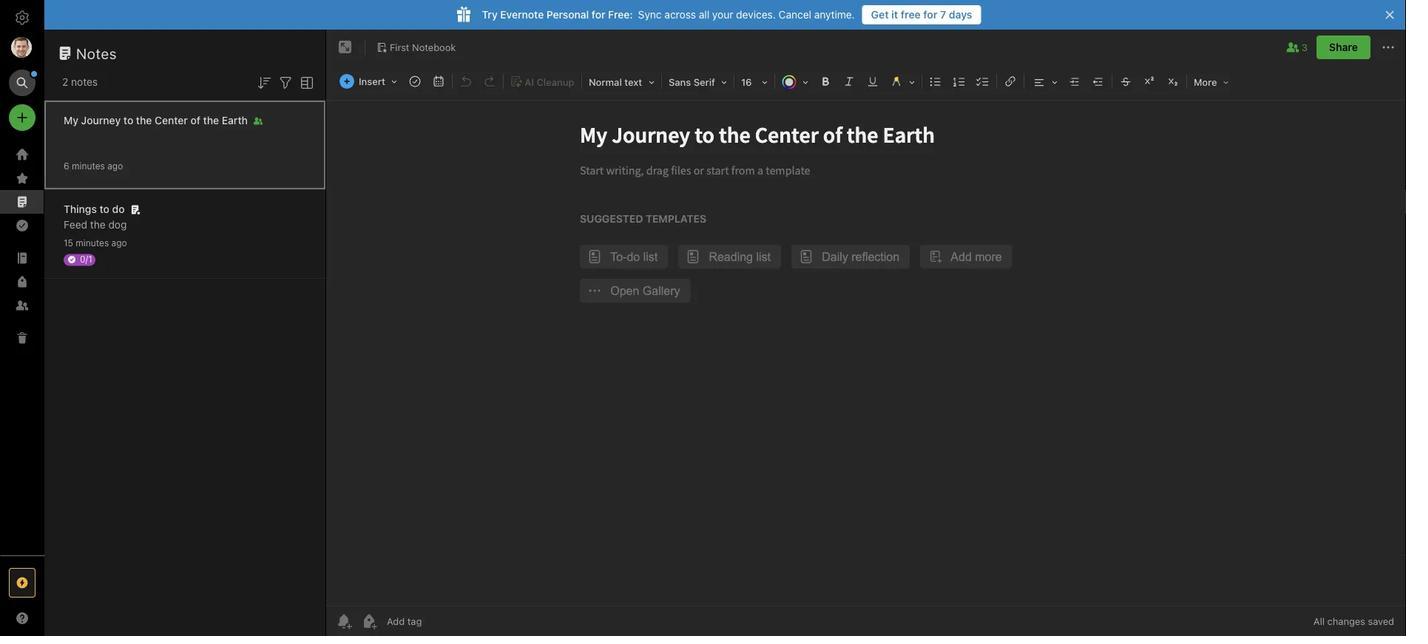 Task type: vqa. For each thing, say whether or not it's contained in the screenshot.
Account field
yes



Task type: locate. For each thing, give the bounding box(es) containing it.
free
[[901, 9, 921, 21]]

1 horizontal spatial to
[[123, 114, 133, 127]]

first
[[390, 42, 410, 53]]

ago
[[107, 161, 123, 171], [111, 238, 127, 248]]

feed
[[64, 219, 87, 231]]

for inside button
[[924, 9, 938, 21]]

1 vertical spatial ago
[[111, 238, 127, 248]]

minutes right '6'
[[72, 161, 105, 171]]

the left 'center'
[[136, 114, 152, 127]]

bulleted list image
[[926, 71, 946, 92]]

1 vertical spatial minutes
[[76, 238, 109, 248]]

3
[[1302, 42, 1308, 53]]

for
[[592, 9, 606, 21], [924, 9, 938, 21]]

ago down dog
[[111, 238, 127, 248]]

account image
[[11, 37, 32, 58]]

1 for from the left
[[592, 9, 606, 21]]

try
[[482, 9, 498, 21]]

0 horizontal spatial for
[[592, 9, 606, 21]]

minutes
[[72, 161, 105, 171], [76, 238, 109, 248]]

to right journey
[[123, 114, 133, 127]]

free:
[[608, 9, 633, 21]]

do
[[112, 203, 125, 215]]

things to do
[[64, 203, 125, 215]]

WHAT'S NEW field
[[0, 607, 44, 630]]

first notebook button
[[371, 37, 461, 58]]

Note Editor text field
[[326, 101, 1406, 606]]

your
[[712, 9, 734, 21]]

the
[[136, 114, 152, 127], [203, 114, 219, 127], [90, 219, 106, 231]]

for left free:
[[592, 9, 606, 21]]

16
[[741, 77, 752, 88]]

superscript image
[[1139, 71, 1160, 92]]

15 minutes ago
[[64, 238, 127, 248]]

Font color field
[[777, 71, 814, 92]]

it
[[892, 9, 898, 21]]

strikethrough image
[[1116, 71, 1136, 92]]

across
[[665, 9, 696, 21]]

center
[[155, 114, 188, 127]]

Sort options field
[[255, 73, 273, 92]]

feed the dog
[[64, 219, 127, 231]]

insert link image
[[1000, 71, 1021, 92]]

to
[[123, 114, 133, 127], [100, 203, 109, 215]]

Heading level field
[[584, 71, 660, 92]]

normal text
[[589, 77, 642, 88]]

anytime.
[[814, 9, 855, 21]]

cancel
[[779, 9, 812, 21]]

1 horizontal spatial for
[[924, 9, 938, 21]]

underline image
[[863, 71, 883, 92]]

3 button
[[1284, 38, 1308, 56]]

to left the do
[[100, 203, 109, 215]]

notes
[[71, 76, 98, 88]]

insert
[[359, 76, 385, 87]]

the down things to do
[[90, 219, 106, 231]]

indent image
[[1065, 71, 1085, 92]]

0 vertical spatial minutes
[[72, 161, 105, 171]]

all
[[699, 9, 710, 21]]

7
[[940, 9, 946, 21]]

add filters image
[[277, 74, 294, 92]]

2 horizontal spatial the
[[203, 114, 219, 127]]

2 for from the left
[[924, 9, 938, 21]]

for for 7
[[924, 9, 938, 21]]

for left 7
[[924, 9, 938, 21]]

2 notes
[[62, 76, 98, 88]]

subscript image
[[1163, 71, 1184, 92]]

Font family field
[[664, 71, 732, 92]]

for for free:
[[592, 9, 606, 21]]

0 vertical spatial to
[[123, 114, 133, 127]]

Account field
[[0, 33, 44, 62]]

dog
[[108, 219, 127, 231]]

More actions field
[[1380, 36, 1398, 59]]

minutes up 0/1
[[76, 238, 109, 248]]

2
[[62, 76, 68, 88]]

Highlight field
[[885, 71, 920, 92]]

1 vertical spatial to
[[100, 203, 109, 215]]

first notebook
[[390, 42, 456, 53]]

devices.
[[736, 9, 776, 21]]

ago up the do
[[107, 161, 123, 171]]

0/1
[[80, 254, 92, 265]]

0 vertical spatial ago
[[107, 161, 123, 171]]

italic image
[[839, 71, 860, 92]]

the right of
[[203, 114, 219, 127]]

tree
[[0, 143, 44, 555]]



Task type: describe. For each thing, give the bounding box(es) containing it.
expand note image
[[337, 38, 354, 56]]

of
[[191, 114, 200, 127]]

6
[[64, 161, 69, 171]]

0 horizontal spatial to
[[100, 203, 109, 215]]

15
[[64, 238, 73, 248]]

sync
[[638, 9, 662, 21]]

all changes saved
[[1314, 616, 1395, 627]]

get it free for 7 days button
[[862, 5, 981, 24]]

my journey to the center of the earth
[[64, 114, 248, 127]]

personal
[[547, 9, 589, 21]]

bold image
[[815, 71, 836, 92]]

changes
[[1328, 616, 1366, 627]]

ago for 6 minutes ago
[[107, 161, 123, 171]]

1 horizontal spatial the
[[136, 114, 152, 127]]

days
[[949, 9, 973, 21]]

journey
[[81, 114, 121, 127]]

outdent image
[[1088, 71, 1109, 92]]

Alignment field
[[1026, 71, 1063, 92]]

saved
[[1368, 616, 1395, 627]]

add tag image
[[360, 613, 378, 630]]

text
[[625, 77, 642, 88]]

notebook
[[412, 42, 456, 53]]

0 horizontal spatial the
[[90, 219, 106, 231]]

Insert field
[[336, 71, 402, 92]]

notes
[[76, 44, 117, 62]]

View options field
[[294, 73, 316, 92]]

minutes for 6
[[72, 161, 105, 171]]

evernote
[[500, 9, 544, 21]]

task image
[[405, 71, 425, 92]]

things
[[64, 203, 97, 215]]

more
[[1194, 77, 1218, 88]]

add a reminder image
[[335, 613, 353, 630]]

minutes for 15
[[76, 238, 109, 248]]

home image
[[13, 146, 31, 164]]

note window element
[[326, 30, 1406, 636]]

More field
[[1189, 71, 1235, 92]]

earth
[[222, 114, 248, 127]]

sans
[[669, 77, 691, 88]]

more actions image
[[1380, 38, 1398, 56]]

numbered list image
[[949, 71, 970, 92]]

sans serif
[[669, 77, 715, 88]]

share button
[[1317, 36, 1371, 59]]

share
[[1329, 41, 1358, 53]]

upgrade image
[[13, 574, 31, 592]]

calendar event image
[[428, 71, 449, 92]]

get it free for 7 days
[[871, 9, 973, 21]]

normal
[[589, 77, 622, 88]]

my
[[64, 114, 78, 127]]

click to expand image
[[38, 609, 49, 627]]

try evernote personal for free: sync across all your devices. cancel anytime.
[[482, 9, 855, 21]]

6 minutes ago
[[64, 161, 123, 171]]

Add tag field
[[385, 615, 496, 628]]

ago for 15 minutes ago
[[111, 238, 127, 248]]

checklist image
[[973, 71, 994, 92]]

serif
[[694, 77, 715, 88]]

Font size field
[[736, 71, 773, 92]]

Add filters field
[[277, 73, 294, 92]]

settings image
[[13, 9, 31, 27]]

get
[[871, 9, 889, 21]]

all
[[1314, 616, 1325, 627]]



